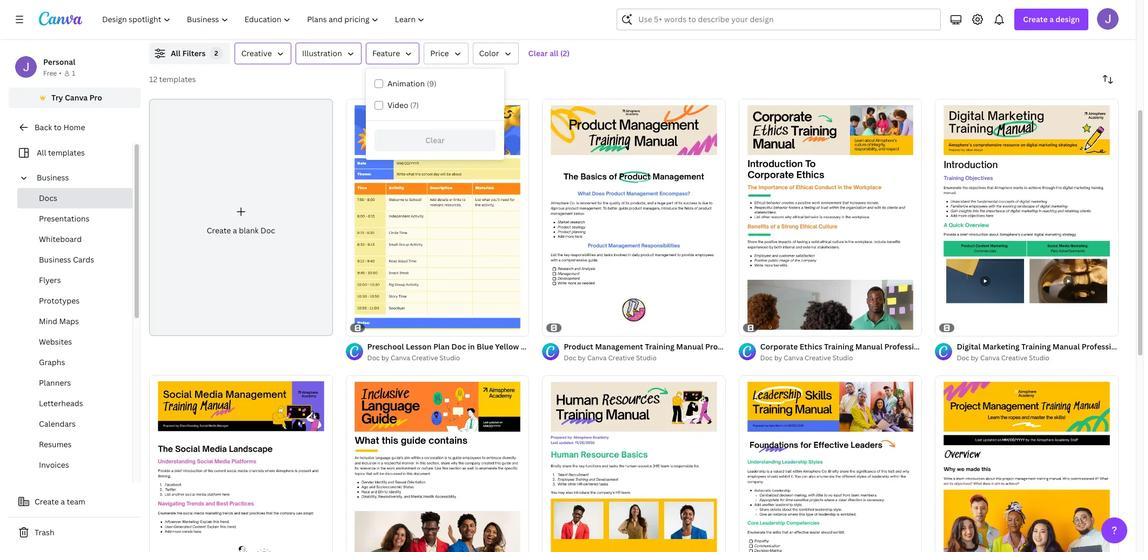 Task type: vqa. For each thing, say whether or not it's contained in the screenshot.
TikTok at bottom
no



Task type: describe. For each thing, give the bounding box(es) containing it.
top level navigation element
[[95, 9, 435, 30]]

all templates link
[[15, 143, 126, 163]]

planners
[[39, 378, 71, 388]]

business cards link
[[17, 250, 133, 270]]

12 templates
[[149, 74, 196, 84]]

social media management training manual professional doc in yellow purple blue playful professional style image
[[149, 375, 333, 553]]

blank
[[239, 225, 259, 236]]

studio inside preschool lesson plan doc in blue yellow orange 3d style doc by canva creative studio
[[440, 354, 460, 363]]

human resource training manual professional doc in beige yellow pink playful professional style image
[[543, 376, 726, 553]]

studio for leadership skills training manual professional doc in yellow green purple playful professional style image
[[833, 354, 854, 363]]

leadership skills training manual professional doc in yellow green purple playful professional style image
[[739, 376, 923, 553]]

by for leadership skills training manual professional doc in yellow green purple playful professional style image
[[775, 354, 783, 363]]

12
[[149, 74, 157, 84]]

presentations
[[39, 214, 89, 224]]

a for blank
[[233, 225, 237, 236]]

by inside preschool lesson plan doc in blue yellow orange 3d style doc by canva creative studio
[[382, 354, 389, 363]]

illustration
[[302, 48, 342, 58]]

try
[[51, 92, 63, 103]]

create a blank doc link
[[149, 99, 333, 337]]

create a blank doc
[[207, 225, 275, 236]]

resumes link
[[17, 435, 133, 455]]

doc by canva creative studio link for human resource training manual professional doc in beige yellow pink playful professional style image
[[564, 353, 726, 364]]

color
[[479, 48, 500, 58]]

(7)
[[411, 100, 419, 110]]

presentations link
[[17, 209, 133, 229]]

•
[[59, 69, 62, 78]]

whiteboard
[[39, 234, 82, 244]]

creative for product management training manual professional doc in yellow green pink playful professional style image
[[609, 354, 635, 363]]

feature
[[373, 48, 400, 58]]

all
[[550, 48, 559, 58]]

design
[[1056, 14, 1081, 24]]

maps
[[59, 316, 79, 327]]

preschool
[[368, 342, 404, 352]]

free
[[43, 69, 57, 78]]

create a blank doc element
[[149, 99, 333, 337]]

canva for product management training manual professional doc in yellow green pink playful professional style image
[[588, 354, 607, 363]]

blue
[[477, 342, 494, 352]]

by for project management training manual professional doc in yellow black white playful professional style 'image'
[[972, 354, 979, 363]]

try canva pro button
[[9, 88, 141, 108]]

mind maps
[[39, 316, 79, 327]]

all for all templates
[[37, 148, 46, 158]]

try canva pro
[[51, 92, 102, 103]]

back to home link
[[9, 117, 141, 138]]

invoices link
[[17, 455, 133, 476]]

doc by canva creative studio for leadership skills training manual professional doc in yellow green purple playful professional style image's doc by canva creative studio "link"
[[761, 354, 854, 363]]

3d
[[550, 342, 560, 352]]

illustration button
[[296, 43, 362, 64]]

by for human resource training manual professional doc in beige yellow pink playful professional style image
[[578, 354, 586, 363]]

doc by canva creative studio for doc by canva creative studio "link" related to project management training manual professional doc in yellow black white playful professional style 'image'
[[958, 354, 1050, 363]]

graphs link
[[17, 353, 133, 373]]

style
[[562, 342, 581, 352]]

Search search field
[[639, 9, 935, 30]]

filters
[[182, 48, 206, 58]]

business cards
[[39, 255, 94, 265]]

canva for digital marketing training manual professional doc in green purple yellow playful professional style image
[[981, 354, 1000, 363]]

plan
[[434, 342, 450, 352]]

clear all (2) button
[[523, 43, 576, 64]]

home
[[63, 122, 85, 133]]

creative button
[[235, 43, 292, 64]]

studio for project management training manual professional doc in yellow black white playful professional style 'image'
[[1030, 354, 1050, 363]]

video (7)
[[388, 100, 419, 110]]

invoices
[[39, 460, 69, 471]]

mind
[[39, 316, 57, 327]]

templates for all templates
[[48, 148, 85, 158]]

resumes
[[39, 440, 72, 450]]

docs
[[39, 193, 57, 203]]

trash link
[[9, 522, 141, 544]]

templates for 12 templates
[[159, 74, 196, 84]]

personal
[[43, 57, 75, 67]]

flyers
[[39, 275, 61, 286]]

doc by canva creative studio link for inclusive language guide professional doc in orange yellow purple playful professional style image
[[368, 353, 530, 364]]

color button
[[473, 43, 519, 64]]

all filters
[[171, 48, 206, 58]]

websites link
[[17, 332, 133, 353]]

create a team
[[35, 497, 85, 507]]

animation (9)
[[388, 78, 437, 89]]

calendars link
[[17, 414, 133, 435]]

back
[[35, 122, 52, 133]]

corporate ethics training manual professional doc in yellow orange green playful professional style image
[[739, 99, 923, 337]]

letterheads
[[39, 399, 83, 409]]

all templates
[[37, 148, 85, 158]]

digital marketing training manual professional doc in green purple yellow playful professional style image
[[936, 99, 1120, 337]]



Task type: locate. For each thing, give the bounding box(es) containing it.
create for create a team
[[35, 497, 59, 507]]

clear inside clear all (2) button
[[529, 48, 548, 58]]

create a design button
[[1015, 9, 1089, 30]]

create a design
[[1024, 14, 1081, 24]]

planners link
[[17, 373, 133, 394]]

flyers link
[[17, 270, 133, 291]]

business
[[37, 173, 69, 183], [39, 255, 71, 265]]

0 vertical spatial business
[[37, 173, 69, 183]]

prototypes
[[39, 296, 80, 306]]

2 vertical spatial create
[[35, 497, 59, 507]]

project management training manual professional doc in yellow black white playful professional style image
[[936, 376, 1120, 553]]

2 doc by canva creative studio from the left
[[564, 354, 657, 363]]

websites
[[39, 337, 72, 347]]

1 by from the left
[[382, 354, 389, 363]]

1 vertical spatial templates
[[48, 148, 85, 158]]

creative
[[241, 48, 272, 58], [412, 354, 438, 363], [805, 354, 832, 363], [609, 354, 635, 363], [1002, 354, 1028, 363]]

Sort by button
[[1098, 69, 1120, 90]]

business for business cards
[[39, 255, 71, 265]]

0 horizontal spatial create
[[35, 497, 59, 507]]

2 horizontal spatial create
[[1024, 14, 1049, 24]]

inclusive language guide professional doc in orange yellow purple playful professional style image
[[346, 376, 530, 553]]

cards
[[73, 255, 94, 265]]

(9)
[[427, 78, 437, 89]]

team
[[67, 497, 85, 507]]

(2)
[[561, 48, 570, 58]]

free •
[[43, 69, 62, 78]]

doc by canva creative studio link for project management training manual professional doc in yellow black white playful professional style 'image'
[[958, 353, 1120, 364]]

0 horizontal spatial a
[[61, 497, 65, 507]]

3 studio from the left
[[637, 354, 657, 363]]

calendars
[[39, 419, 76, 429]]

doc by canva creative studio link
[[368, 353, 530, 364], [761, 353, 923, 364], [564, 353, 726, 364], [958, 353, 1120, 364]]

create inside button
[[35, 497, 59, 507]]

a inside button
[[61, 497, 65, 507]]

price button
[[424, 43, 469, 64]]

3 doc by canva creative studio link from the left
[[564, 353, 726, 364]]

2 by from the left
[[775, 354, 783, 363]]

business up flyers
[[39, 255, 71, 265]]

1 studio from the left
[[440, 354, 460, 363]]

back to home
[[35, 122, 85, 133]]

doc by canva creative studio
[[761, 354, 854, 363], [564, 354, 657, 363], [958, 354, 1050, 363]]

business up docs
[[37, 173, 69, 183]]

a left team
[[61, 497, 65, 507]]

doc by canva creative studio link for leadership skills training manual professional doc in yellow green purple playful professional style image
[[761, 353, 923, 364]]

whiteboard link
[[17, 229, 133, 250]]

price
[[431, 48, 449, 58]]

creative inside preschool lesson plan doc in blue yellow orange 3d style doc by canva creative studio
[[412, 354, 438, 363]]

templates
[[159, 74, 196, 84], [48, 148, 85, 158]]

mind maps link
[[17, 312, 133, 332]]

3 by from the left
[[578, 354, 586, 363]]

0 vertical spatial create
[[1024, 14, 1049, 24]]

business link
[[32, 168, 126, 188]]

1 horizontal spatial clear
[[529, 48, 548, 58]]

by
[[382, 354, 389, 363], [775, 354, 783, 363], [578, 354, 586, 363], [972, 354, 979, 363]]

creative inside 'button'
[[241, 48, 272, 58]]

to
[[54, 122, 62, 133]]

1 vertical spatial all
[[37, 148, 46, 158]]

all left filters on the left
[[171, 48, 181, 58]]

clear all (2)
[[529, 48, 570, 58]]

video
[[388, 100, 409, 110]]

create left design
[[1024, 14, 1049, 24]]

0 horizontal spatial doc by canva creative studio
[[564, 354, 657, 363]]

prototypes link
[[17, 291, 133, 312]]

0 vertical spatial templates
[[159, 74, 196, 84]]

2 doc by canva creative studio link from the left
[[761, 353, 923, 364]]

1 vertical spatial clear
[[426, 135, 445, 145]]

1 horizontal spatial create
[[207, 225, 231, 236]]

all inside all templates link
[[37, 148, 46, 158]]

canva for corporate ethics training manual professional doc in yellow orange green playful professional style image
[[784, 354, 804, 363]]

clear for clear all (2)
[[529, 48, 548, 58]]

all for all filters
[[171, 48, 181, 58]]

pro
[[90, 92, 102, 103]]

templates down back to home
[[48, 148, 85, 158]]

create
[[1024, 14, 1049, 24], [207, 225, 231, 236], [35, 497, 59, 507]]

create left team
[[35, 497, 59, 507]]

creative for digital marketing training manual professional doc in green purple yellow playful professional style image
[[1002, 354, 1028, 363]]

preschool lesson plan doc in blue yellow orange 3d style doc by canva creative studio
[[368, 342, 581, 363]]

create left blank
[[207, 225, 231, 236]]

1
[[72, 69, 75, 78]]

canva inside preschool lesson plan doc in blue yellow orange 3d style doc by canva creative studio
[[391, 354, 410, 363]]

0 vertical spatial a
[[1050, 14, 1055, 24]]

animation
[[388, 78, 425, 89]]

1 horizontal spatial a
[[233, 225, 237, 236]]

0 horizontal spatial templates
[[48, 148, 85, 158]]

a for design
[[1050, 14, 1055, 24]]

2 vertical spatial a
[[61, 497, 65, 507]]

letterheads link
[[17, 394, 133, 414]]

jacob simon image
[[1098, 8, 1120, 30]]

None search field
[[617, 9, 942, 30]]

1 doc by canva creative studio link from the left
[[368, 353, 530, 364]]

doc by canva creative studio for human resource training manual professional doc in beige yellow pink playful professional style image doc by canva creative studio "link"
[[564, 354, 657, 363]]

0 horizontal spatial clear
[[426, 135, 445, 145]]

a
[[1050, 14, 1055, 24], [233, 225, 237, 236], [61, 497, 65, 507]]

creative for corporate ethics training manual professional doc in yellow orange green playful professional style image
[[805, 354, 832, 363]]

business for business
[[37, 173, 69, 183]]

templates right 12
[[159, 74, 196, 84]]

0 vertical spatial all
[[171, 48, 181, 58]]

all down back
[[37, 148, 46, 158]]

orange
[[521, 342, 548, 352]]

a inside dropdown button
[[1050, 14, 1055, 24]]

1 horizontal spatial doc by canva creative studio
[[761, 354, 854, 363]]

create inside dropdown button
[[1024, 14, 1049, 24]]

2 filter options selected element
[[210, 47, 223, 60]]

yellow
[[495, 342, 519, 352]]

preschool lesson plan doc in blue yellow orange 3d style link
[[368, 341, 581, 353]]

4 by from the left
[[972, 354, 979, 363]]

graphs
[[39, 358, 65, 368]]

1 vertical spatial a
[[233, 225, 237, 236]]

feature button
[[366, 43, 420, 64]]

canva
[[65, 92, 88, 103], [391, 354, 410, 363], [784, 354, 804, 363], [588, 354, 607, 363], [981, 354, 1000, 363]]

create a team button
[[9, 492, 141, 513]]

1 horizontal spatial templates
[[159, 74, 196, 84]]

studio for human resource training manual professional doc in beige yellow pink playful professional style image
[[637, 354, 657, 363]]

clear for clear
[[426, 135, 445, 145]]

1 vertical spatial business
[[39, 255, 71, 265]]

2 studio from the left
[[833, 354, 854, 363]]

in
[[468, 342, 475, 352]]

4 studio from the left
[[1030, 354, 1050, 363]]

clear inside clear button
[[426, 135, 445, 145]]

trash
[[35, 528, 54, 538]]

2 horizontal spatial a
[[1050, 14, 1055, 24]]

create for create a design
[[1024, 14, 1049, 24]]

2
[[215, 49, 219, 58]]

0 horizontal spatial all
[[37, 148, 46, 158]]

canva inside button
[[65, 92, 88, 103]]

1 doc by canva creative studio from the left
[[761, 354, 854, 363]]

a for team
[[61, 497, 65, 507]]

create for create a blank doc
[[207, 225, 231, 236]]

product management training manual professional doc in yellow green pink playful professional style image
[[543, 99, 726, 337]]

1 horizontal spatial all
[[171, 48, 181, 58]]

1 vertical spatial create
[[207, 225, 231, 236]]

preschool lesson plan doc in blue yellow orange 3d style image
[[346, 99, 530, 337]]

0 vertical spatial clear
[[529, 48, 548, 58]]

2 horizontal spatial doc by canva creative studio
[[958, 354, 1050, 363]]

4 doc by canva creative studio link from the left
[[958, 353, 1120, 364]]

3 doc by canva creative studio from the left
[[958, 354, 1050, 363]]

studio
[[440, 354, 460, 363], [833, 354, 854, 363], [637, 354, 657, 363], [1030, 354, 1050, 363]]

clear button
[[375, 130, 496, 151]]

all
[[171, 48, 181, 58], [37, 148, 46, 158]]

a left blank
[[233, 225, 237, 236]]

lesson
[[406, 342, 432, 352]]

a left design
[[1050, 14, 1055, 24]]



